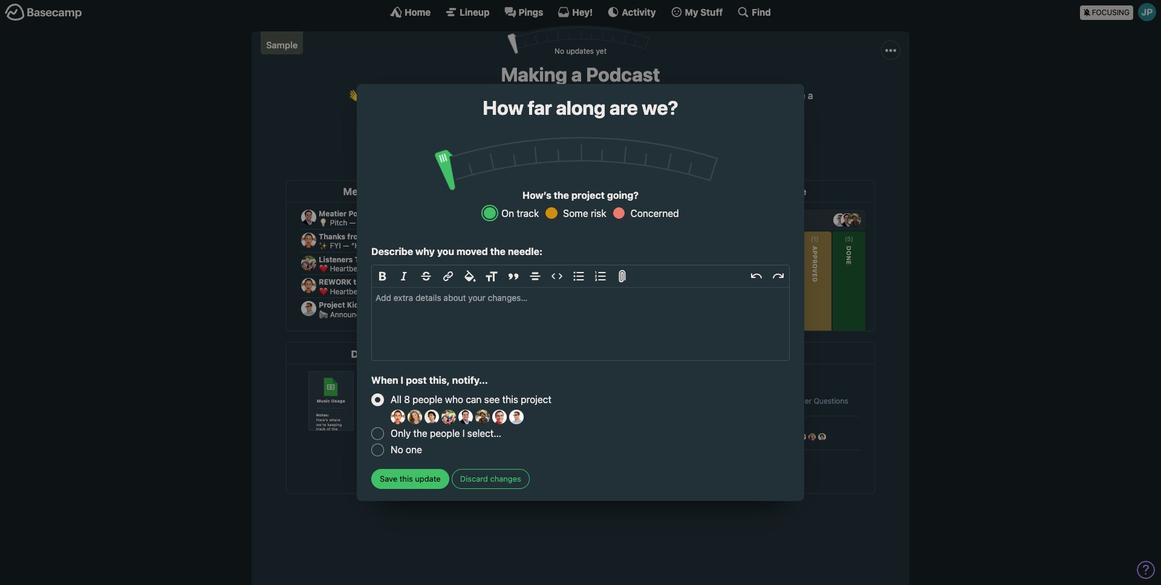 Task type: locate. For each thing, give the bounding box(es) containing it.
people
[[490, 141, 515, 151], [413, 394, 443, 405], [430, 428, 460, 439]]

when
[[371, 375, 398, 386]]

1 vertical spatial jared davis image
[[425, 410, 439, 425]]

0 vertical spatial jared davis image
[[575, 137, 594, 156]]

josh fiske image right jennifer young icon
[[458, 410, 473, 425]]

people on this project element
[[529, 127, 705, 158]]

see
[[484, 394, 500, 405]]

along
[[556, 96, 606, 119]]

2 horizontal spatial the
[[554, 190, 569, 201]]

0 horizontal spatial to
[[469, 90, 477, 101]]

1 horizontal spatial josh fiske image
[[618, 137, 638, 156]]

cheryl walters image
[[408, 410, 422, 425]]

nicole katz image
[[640, 137, 659, 156], [475, 410, 490, 425]]

james peterson image
[[1138, 3, 1157, 21]]

0 vertical spatial josh fiske image
[[618, 137, 638, 156]]

why
[[416, 246, 435, 257]]

people right the up
[[490, 141, 515, 151]]

to left showcase at the left top of the page
[[469, 90, 477, 101]]

all 8 people who can see this project
[[391, 394, 552, 405]]

0 horizontal spatial i
[[401, 375, 404, 386]]

1 horizontal spatial project
[[521, 394, 552, 405]]

a right 'is'
[[393, 90, 399, 101]]

main element
[[0, 0, 1161, 24]]

josh fiske image
[[618, 137, 638, 156], [458, 410, 473, 425]]

sample
[[266, 39, 298, 50]]

nicole katz image down we?
[[640, 137, 659, 156]]

0 vertical spatial project
[[435, 90, 466, 101]]

0 horizontal spatial jared davis image
[[425, 410, 439, 425]]

my
[[685, 6, 698, 17]]

8
[[404, 394, 410, 405]]

1 horizontal spatial steve marsh image
[[662, 137, 681, 156]]

podcast
[[673, 90, 709, 101]]

0 horizontal spatial josh fiske image
[[458, 410, 473, 425]]

and
[[581, 105, 597, 116]]

can
[[466, 394, 482, 405]]

my stuff button
[[671, 6, 723, 18]]

stuff
[[701, 6, 723, 17]]

a right make
[[666, 90, 671, 101]]

people for the
[[430, 428, 460, 439]]

called
[[711, 90, 737, 101]]

0 horizontal spatial steve marsh image
[[492, 410, 507, 425]]

activity
[[622, 6, 656, 17]]

the
[[554, 190, 569, 201], [490, 246, 506, 257], [413, 428, 428, 439]]

this,
[[429, 375, 450, 386]]

set up people
[[465, 141, 515, 151]]

1 vertical spatial nicole katz image
[[475, 410, 490, 425]]

i
[[401, 375, 404, 386], [462, 428, 465, 439]]

1 vertical spatial people
[[413, 394, 443, 405]]

1 horizontal spatial the
[[490, 246, 506, 257]]

jared davis image
[[575, 137, 594, 156], [425, 410, 439, 425]]

nicole katz image inside "people on this project" element
[[640, 137, 659, 156]]

the for only the people i select…
[[413, 428, 428, 439]]

only
[[391, 428, 411, 439]]

focusing
[[1092, 8, 1130, 17]]

going?
[[607, 190, 639, 201]]

i left post
[[401, 375, 404, 386]]

all
[[391, 394, 402, 405]]

0 horizontal spatial project
[[435, 90, 466, 101]]

lineup link
[[445, 6, 490, 18]]

podcast
[[586, 63, 660, 86]]

how's the project going?
[[523, 190, 639, 201]]

the down cheryl walters image
[[413, 428, 428, 439]]

0 vertical spatial people
[[490, 141, 515, 151]]

making
[[501, 63, 567, 86]]

project right this
[[521, 394, 552, 405]]

Add extra details about your changes… text field
[[372, 288, 789, 360]]

josh fiske image for jennifer young image
[[618, 137, 638, 156]]

josh fiske image right jennifer young image
[[618, 137, 638, 156]]

1 horizontal spatial i
[[462, 428, 465, 439]]

cheryl walters image
[[553, 137, 572, 156]]

jared davis image left jennifer young icon
[[425, 410, 439, 425]]

None submit
[[371, 470, 449, 489]]

to
[[469, 90, 477, 101], [628, 90, 637, 101]]

no
[[391, 445, 403, 456]]

project
[[435, 90, 466, 101], [572, 190, 605, 201], [521, 394, 552, 405]]

people down jennifer young icon
[[430, 428, 460, 439]]

0 vertical spatial the
[[554, 190, 569, 201]]

this
[[502, 394, 518, 405]]

1 vertical spatial steve marsh image
[[492, 410, 507, 425]]

0 vertical spatial nicole katz image
[[640, 137, 659, 156]]

project right sample
[[435, 90, 466, 101]]

steve marsh image
[[662, 137, 681, 156], [492, 410, 507, 425]]

1 horizontal spatial nicole katz image
[[640, 137, 659, 156]]

1 horizontal spatial jared davis image
[[575, 137, 594, 156]]

changes
[[490, 474, 521, 484]]

1 vertical spatial josh fiske image
[[458, 410, 473, 425]]

concerned link
[[611, 206, 679, 221]]

describe why you moved the needle:
[[371, 246, 543, 257]]

pings button
[[504, 6, 543, 18]]

around
[[548, 105, 578, 116]]

use
[[562, 90, 577, 101]]

1 horizontal spatial to
[[628, 90, 637, 101]]

lineup
[[460, 6, 490, 17]]

2 vertical spatial people
[[430, 428, 460, 439]]

nicole katz image for jennifer young icon
[[475, 410, 490, 425]]

2 vertical spatial project
[[521, 394, 552, 405]]

nicole katz image up the select…
[[475, 410, 490, 425]]

describe
[[371, 246, 413, 257]]

jennifer young image
[[442, 410, 456, 425]]

1 to from the left
[[469, 90, 477, 101]]

project up some risk
[[572, 190, 605, 201]]

how far along are we?
[[483, 96, 678, 119]]

0 horizontal spatial nicole katz image
[[475, 410, 490, 425]]

moved
[[457, 246, 488, 257]]

sample
[[401, 90, 433, 101]]

a right 'take'
[[808, 90, 813, 101]]

0 horizontal spatial the
[[413, 428, 428, 439]]

a up use on the left of page
[[571, 63, 582, 86]]

the up some risk link
[[554, 190, 569, 201]]

how
[[483, 96, 524, 119]]

sample element
[[261, 31, 303, 54]]

select…
[[467, 428, 501, 439]]

jared davis image left jennifer young image
[[575, 137, 594, 156]]

look
[[527, 105, 545, 116]]

on track
[[502, 208, 539, 219]]

0 vertical spatial steve marsh image
[[662, 137, 681, 156]]

a
[[571, 63, 582, 86], [393, 90, 399, 101], [666, 90, 671, 101], [808, 90, 813, 101]]

i left the select…
[[462, 428, 465, 439]]

rework.
[[740, 90, 783, 101]]

some risk link
[[544, 206, 607, 221]]

steve marsh image left victor cooper image
[[492, 410, 507, 425]]

we
[[547, 90, 559, 101]]

2 horizontal spatial project
[[572, 190, 605, 201]]

steve marsh image left victor cooper icon
[[662, 137, 681, 156]]

concerned
[[631, 208, 679, 219]]

2 vertical spatial the
[[413, 428, 428, 439]]

people down when i post this, notify…
[[413, 394, 443, 405]]

the right moved
[[490, 246, 506, 257]]

to left make
[[628, 90, 637, 101]]



Task type: vqa. For each thing, say whether or not it's contained in the screenshot.
info
no



Task type: describe. For each thing, give the bounding box(es) containing it.
people for up
[[490, 141, 515, 151]]

when i post this, notify…
[[371, 375, 488, 386]]

who
[[445, 394, 463, 405]]

explore!
[[600, 105, 635, 116]]

pings
[[519, 6, 543, 17]]

making a podcast 👋 this is a sample project to showcase how we use basecamp to make a podcast called rework. take a look around and explore!
[[348, 63, 813, 116]]

some
[[563, 208, 588, 219]]

1 vertical spatial the
[[490, 246, 506, 257]]

needle:
[[508, 246, 543, 257]]

showcase
[[480, 90, 523, 101]]

josh fiske image for jennifer young icon
[[458, 410, 473, 425]]

focusing button
[[1080, 0, 1161, 24]]

basecamp
[[580, 90, 626, 101]]

far
[[528, 96, 552, 119]]

we?
[[642, 96, 678, 119]]

jared davis image for cheryl walters icon at the top left
[[575, 137, 594, 156]]

2 to from the left
[[628, 90, 637, 101]]

take
[[785, 90, 806, 101]]

discard changes link
[[452, 470, 530, 489]]

hey!
[[572, 6, 593, 17]]

only the people i select…
[[391, 428, 501, 439]]

no one
[[391, 445, 422, 456]]

jennifer young image
[[596, 137, 616, 156]]

home
[[405, 6, 431, 17]]

annie bryan image
[[531, 137, 550, 156]]

my stuff
[[685, 6, 723, 17]]

👋
[[348, 90, 360, 101]]

on track link
[[482, 206, 539, 221]]

1 vertical spatial project
[[572, 190, 605, 201]]

1 vertical spatial i
[[462, 428, 465, 439]]

find button
[[738, 6, 771, 18]]

risk
[[591, 208, 607, 219]]

set
[[465, 141, 477, 151]]

how
[[526, 90, 544, 101]]

moved from 0 to  out of 100 and marked green element
[[4, 12, 881, 289]]

nicole katz image for jennifer young image
[[640, 137, 659, 156]]

one
[[406, 445, 422, 456]]

up
[[479, 141, 488, 151]]

make
[[639, 90, 663, 101]]

steve marsh image for victor cooper icon
[[662, 137, 681, 156]]

moved from 0 to  out of 100 and marked green image
[[434, 148, 464, 193]]

post
[[406, 375, 427, 386]]

jared davis image for cheryl walters image
[[425, 410, 439, 425]]

switch accounts image
[[5, 3, 82, 22]]

project inside making a podcast 👋 this is a sample project to showcase how we use basecamp to make a podcast called rework. take a look around and explore!
[[435, 90, 466, 101]]

this
[[363, 90, 381, 101]]

victor cooper image
[[509, 410, 524, 425]]

activity link
[[607, 6, 656, 18]]

0 vertical spatial i
[[401, 375, 404, 386]]

discard
[[460, 474, 488, 484]]

set up people link
[[456, 137, 524, 156]]

you
[[437, 246, 454, 257]]

annie bryan image
[[391, 410, 405, 425]]

track
[[517, 208, 539, 219]]

home link
[[390, 6, 431, 18]]

how's
[[523, 190, 552, 201]]

on
[[502, 208, 514, 219]]

steve marsh image for victor cooper image
[[492, 410, 507, 425]]

discard changes
[[460, 474, 521, 484]]

find
[[752, 6, 771, 17]]

some risk
[[563, 208, 607, 219]]

people for 8
[[413, 394, 443, 405]]

are
[[610, 96, 638, 119]]

the for how's the project going?
[[554, 190, 569, 201]]

victor cooper image
[[683, 137, 703, 156]]

hey! button
[[558, 6, 593, 18]]

is
[[384, 90, 391, 101]]

notify…
[[452, 375, 488, 386]]



